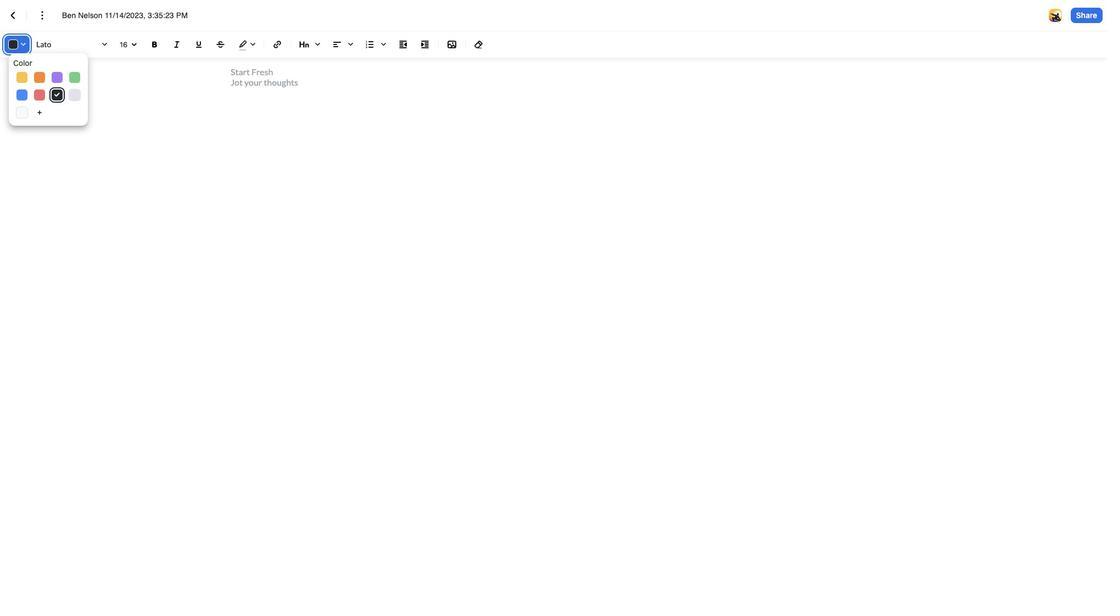 Task type: locate. For each thing, give the bounding box(es) containing it.
font image
[[34, 36, 111, 53]]

gray option
[[69, 90, 80, 101]]

list image
[[361, 36, 390, 53]]

None text field
[[62, 10, 200, 21]]

red option
[[34, 90, 45, 101]]

decrease indent image
[[397, 38, 410, 51]]

purple option
[[52, 72, 63, 83]]

text align image
[[328, 36, 357, 53]]

share button
[[1071, 8, 1103, 23]]

orange option
[[34, 72, 45, 83]]

link image
[[271, 38, 284, 51]]

insert image image
[[445, 38, 459, 51]]

blue option
[[16, 90, 27, 101]]



Task type: describe. For each thing, give the bounding box(es) containing it.
white option
[[16, 107, 27, 118]]

underline image
[[192, 38, 205, 51]]

green option
[[69, 72, 80, 83]]

heading image
[[295, 36, 324, 53]]

text highlight image
[[234, 36, 259, 53]]

share
[[1076, 10, 1097, 20]]

bold image
[[148, 38, 161, 51]]

black image
[[54, 93, 60, 97]]

italic image
[[170, 38, 183, 51]]

yellow option
[[16, 72, 27, 83]]

color list box
[[9, 53, 88, 126]]

ben nelson image
[[1049, 9, 1062, 22]]

more image
[[36, 9, 49, 22]]

all notes image
[[7, 9, 20, 22]]

black option
[[52, 90, 63, 101]]

increase indent image
[[418, 38, 432, 51]]

color option
[[13, 58, 83, 69]]

strikethrough image
[[214, 38, 227, 51]]

clear style image
[[472, 38, 485, 51]]

color
[[13, 58, 32, 68]]



Task type: vqa. For each thing, say whether or not it's contained in the screenshot.
1
no



